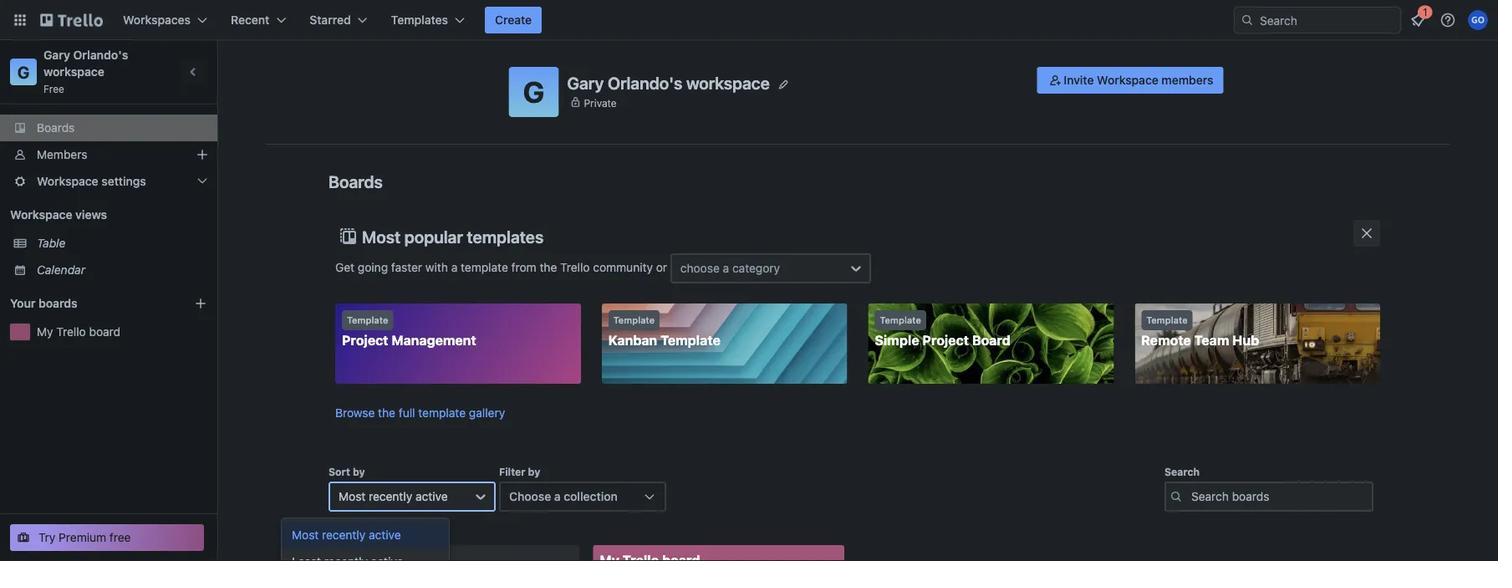 Task type: vqa. For each thing, say whether or not it's contained in the screenshot.
Main Board to the right
no



Task type: locate. For each thing, give the bounding box(es) containing it.
0 horizontal spatial trello
[[56, 325, 86, 339]]

boards link
[[0, 115, 217, 141]]

0 vertical spatial gary
[[43, 48, 70, 62]]

2 by from the left
[[528, 466, 541, 478]]

gary up 'private' at left top
[[568, 73, 604, 93]]

orlando's
[[73, 48, 128, 62], [608, 73, 683, 93]]

add board image
[[194, 297, 207, 310]]

workspace down primary element
[[687, 73, 770, 93]]

template for remote
[[1147, 315, 1188, 326]]

template up remote
[[1147, 315, 1188, 326]]

1 horizontal spatial by
[[528, 466, 541, 478]]

orlando's down back to home image
[[73, 48, 128, 62]]

with
[[426, 260, 448, 274]]

invite
[[1064, 73, 1094, 87]]

invite workspace members
[[1064, 73, 1214, 87]]

members
[[1162, 73, 1214, 87]]

g left gary orlando's workspace free
[[17, 62, 30, 82]]

trello
[[560, 260, 590, 274], [56, 325, 86, 339]]

boards
[[37, 121, 75, 135], [329, 171, 383, 191]]

g inside button
[[523, 74, 545, 109]]

a right with on the top left of page
[[451, 260, 458, 274]]

gary inside gary orlando's workspace free
[[43, 48, 70, 62]]

0 vertical spatial orlando's
[[73, 48, 128, 62]]

trello left community
[[560, 260, 590, 274]]

a for choose a collection
[[554, 490, 561, 504]]

1 vertical spatial gary
[[568, 73, 604, 93]]

2 vertical spatial workspace
[[10, 208, 72, 222]]

my trello board
[[37, 325, 121, 339]]

browse
[[335, 406, 375, 420]]

1 horizontal spatial a
[[554, 490, 561, 504]]

g for g link
[[17, 62, 30, 82]]

0 vertical spatial active
[[416, 490, 448, 504]]

board
[[89, 325, 121, 339]]

trello right my
[[56, 325, 86, 339]]

project left management
[[342, 332, 389, 348]]

choose a collection button
[[499, 482, 667, 512]]

invite workspace members button
[[1037, 67, 1224, 94]]

0 horizontal spatial g
[[17, 62, 30, 82]]

by for filter by
[[528, 466, 541, 478]]

1 vertical spatial recently
[[322, 528, 366, 542]]

your boards
[[10, 297, 77, 310]]

back to home image
[[40, 7, 103, 33]]

template up simple
[[880, 315, 922, 326]]

templates
[[467, 227, 544, 246]]

most recently active
[[339, 490, 448, 504], [292, 528, 401, 542]]

g link
[[10, 59, 37, 85]]

1 horizontal spatial recently
[[369, 490, 413, 504]]

template
[[461, 260, 508, 274], [418, 406, 466, 420]]

0 vertical spatial trello
[[560, 260, 590, 274]]

template right full
[[418, 406, 466, 420]]

by right the sort
[[353, 466, 365, 478]]

most popular templates
[[362, 227, 544, 246]]

workspace
[[1097, 73, 1159, 87], [37, 174, 98, 188], [10, 208, 72, 222]]

a right choose
[[723, 261, 730, 275]]

workspace right invite
[[1097, 73, 1159, 87]]

boards
[[39, 297, 77, 310]]

template
[[347, 315, 388, 326], [614, 315, 655, 326], [880, 315, 922, 326], [1147, 315, 1188, 326], [661, 332, 721, 348]]

recent
[[231, 13, 270, 27]]

0 vertical spatial boards
[[37, 121, 75, 135]]

1 horizontal spatial boards
[[329, 171, 383, 191]]

0 horizontal spatial project
[[342, 332, 389, 348]]

board
[[973, 332, 1011, 348]]

0 horizontal spatial workspace
[[43, 65, 105, 79]]

2 horizontal spatial a
[[723, 261, 730, 275]]

1 vertical spatial workspace
[[37, 174, 98, 188]]

gary for gary orlando's workspace
[[568, 73, 604, 93]]

members link
[[0, 141, 217, 168]]

orlando's up 'private' at left top
[[608, 73, 683, 93]]

workspaces button
[[113, 7, 218, 33]]

community
[[593, 260, 653, 274]]

0 horizontal spatial the
[[378, 406, 396, 420]]

1 horizontal spatial g
[[523, 74, 545, 109]]

gary up free
[[43, 48, 70, 62]]

the right the from
[[540, 260, 557, 274]]

a right 'choose'
[[554, 490, 561, 504]]

1 notification image
[[1409, 10, 1429, 30]]

get
[[335, 260, 355, 274]]

the
[[540, 260, 557, 274], [378, 406, 396, 420]]

workspace inside gary orlando's workspace free
[[43, 65, 105, 79]]

1 horizontal spatial orlando's
[[608, 73, 683, 93]]

orlando's inside gary orlando's workspace free
[[73, 48, 128, 62]]

workspace inside dropdown button
[[37, 174, 98, 188]]

workspace up free
[[43, 65, 105, 79]]

free
[[43, 83, 64, 95]]

1 horizontal spatial the
[[540, 260, 557, 274]]

browse the full template gallery
[[335, 406, 505, 420]]

workspace down 'members' in the left top of the page
[[37, 174, 98, 188]]

template up kanban
[[614, 315, 655, 326]]

template inside template simple project board
[[880, 315, 922, 326]]

0 horizontal spatial by
[[353, 466, 365, 478]]

active
[[416, 490, 448, 504], [369, 528, 401, 542]]

1 vertical spatial trello
[[56, 325, 86, 339]]

0 horizontal spatial recently
[[322, 528, 366, 542]]

1 horizontal spatial gary
[[568, 73, 604, 93]]

workspace up table
[[10, 208, 72, 222]]

template for project
[[347, 315, 388, 326]]

gary orlando's workspace
[[568, 73, 770, 93]]

1 vertical spatial template
[[418, 406, 466, 420]]

gary orlando's workspace free
[[43, 48, 131, 95]]

choose
[[509, 490, 551, 504]]

template kanban template
[[609, 315, 721, 348]]

template down templates
[[461, 260, 508, 274]]

a inside 'button'
[[554, 490, 561, 504]]

1 project from the left
[[342, 332, 389, 348]]

recent button
[[221, 7, 296, 33]]

by right filter
[[528, 466, 541, 478]]

template inside template remote team hub
[[1147, 315, 1188, 326]]

kanban
[[609, 332, 658, 348]]

your boards with 1 items element
[[10, 294, 169, 314]]

workspace settings button
[[0, 168, 217, 195]]

template remote team hub
[[1142, 315, 1260, 348]]

table
[[37, 236, 66, 250]]

by
[[353, 466, 365, 478], [528, 466, 541, 478]]

create button
[[485, 7, 542, 33]]

free
[[110, 531, 131, 545]]

workspace for gary orlando's workspace free
[[43, 65, 105, 79]]

template inside template project management
[[347, 315, 388, 326]]

popular
[[405, 227, 463, 246]]

the left full
[[378, 406, 396, 420]]

0 horizontal spatial gary
[[43, 48, 70, 62]]

1 horizontal spatial workspace
[[687, 73, 770, 93]]

orlando's for gary orlando's workspace
[[608, 73, 683, 93]]

choose a collection
[[509, 490, 618, 504]]

g left 'private' at left top
[[523, 74, 545, 109]]

1 vertical spatial orlando's
[[608, 73, 683, 93]]

project left board
[[923, 332, 969, 348]]

sort by
[[329, 466, 365, 478]]

template down going
[[347, 315, 388, 326]]

project
[[342, 332, 389, 348], [923, 332, 969, 348]]

1 horizontal spatial project
[[923, 332, 969, 348]]

1 horizontal spatial active
[[416, 490, 448, 504]]

0 vertical spatial workspace
[[1097, 73, 1159, 87]]

recently
[[369, 490, 413, 504], [322, 528, 366, 542]]

from
[[512, 260, 537, 274]]

1 by from the left
[[353, 466, 365, 478]]

0 horizontal spatial active
[[369, 528, 401, 542]]

going
[[358, 260, 388, 274]]

template right kanban
[[661, 332, 721, 348]]

category
[[733, 261, 780, 275]]

starred
[[310, 13, 351, 27]]

a
[[451, 260, 458, 274], [723, 261, 730, 275], [554, 490, 561, 504]]

gary
[[43, 48, 70, 62], [568, 73, 604, 93]]

gary orlando's workspace link
[[43, 48, 131, 79]]

g
[[17, 62, 30, 82], [523, 74, 545, 109]]

templates
[[391, 13, 448, 27]]

2 project from the left
[[923, 332, 969, 348]]

hub
[[1233, 332, 1260, 348]]

workspace
[[43, 65, 105, 79], [687, 73, 770, 93]]

browse the full template gallery link
[[335, 406, 505, 420]]

0 vertical spatial most recently active
[[339, 490, 448, 504]]

faster
[[391, 260, 422, 274]]

0 horizontal spatial orlando's
[[73, 48, 128, 62]]



Task type: describe. For each thing, give the bounding box(es) containing it.
try
[[38, 531, 56, 545]]

Search field
[[1255, 8, 1401, 33]]

1 vertical spatial the
[[378, 406, 396, 420]]

table link
[[37, 235, 207, 252]]

my
[[37, 325, 53, 339]]

2 vertical spatial most
[[292, 528, 319, 542]]

search image
[[1241, 13, 1255, 27]]

a for choose a category
[[723, 261, 730, 275]]

workspace for gary orlando's workspace
[[687, 73, 770, 93]]

workspace for settings
[[37, 174, 98, 188]]

workspace for views
[[10, 208, 72, 222]]

templates button
[[381, 7, 475, 33]]

try premium free
[[38, 531, 131, 545]]

orlando's for gary orlando's workspace free
[[73, 48, 128, 62]]

calendar
[[37, 263, 85, 277]]

project inside template simple project board
[[923, 332, 969, 348]]

your
[[10, 297, 36, 310]]

template simple project board
[[875, 315, 1011, 348]]

1 horizontal spatial trello
[[560, 260, 590, 274]]

1 vertical spatial most recently active
[[292, 528, 401, 542]]

filter by
[[499, 466, 541, 478]]

g for g button
[[523, 74, 545, 109]]

private
[[584, 97, 617, 109]]

gallery
[[469, 406, 505, 420]]

gary orlando (garyorlando) image
[[1469, 10, 1489, 30]]

collection
[[564, 490, 618, 504]]

open information menu image
[[1440, 12, 1457, 28]]

sort
[[329, 466, 350, 478]]

0 horizontal spatial boards
[[37, 121, 75, 135]]

g button
[[509, 67, 559, 117]]

create
[[495, 13, 532, 27]]

views
[[75, 208, 107, 222]]

1 vertical spatial active
[[369, 528, 401, 542]]

workspace settings
[[37, 174, 146, 188]]

simple
[[875, 332, 920, 348]]

Search text field
[[1165, 482, 1374, 512]]

template project management
[[342, 315, 477, 348]]

1 vertical spatial most
[[339, 490, 366, 504]]

calendar link
[[37, 262, 207, 279]]

0 vertical spatial template
[[461, 260, 508, 274]]

template for kanban
[[614, 315, 655, 326]]

filter
[[499, 466, 526, 478]]

primary element
[[0, 0, 1499, 40]]

or
[[656, 260, 667, 274]]

workspace views
[[10, 208, 107, 222]]

1 vertical spatial boards
[[329, 171, 383, 191]]

gary for gary orlando's workspace free
[[43, 48, 70, 62]]

starred button
[[300, 7, 378, 33]]

0 vertical spatial most
[[362, 227, 401, 246]]

workspace inside button
[[1097, 73, 1159, 87]]

premium
[[59, 531, 106, 545]]

full
[[399, 406, 415, 420]]

workspace navigation collapse icon image
[[182, 60, 206, 84]]

my trello board link
[[37, 324, 207, 340]]

search
[[1165, 466, 1200, 478]]

remote
[[1142, 332, 1192, 348]]

template for simple
[[880, 315, 922, 326]]

management
[[392, 332, 477, 348]]

choose a category
[[681, 261, 780, 275]]

0 vertical spatial the
[[540, 260, 557, 274]]

by for sort by
[[353, 466, 365, 478]]

try premium free button
[[10, 524, 204, 551]]

0 horizontal spatial a
[[451, 260, 458, 274]]

choose
[[681, 261, 720, 275]]

get going faster with a template from the trello community or
[[335, 260, 671, 274]]

workspaces
[[123, 13, 191, 27]]

settings
[[101, 174, 146, 188]]

0 vertical spatial recently
[[369, 490, 413, 504]]

team
[[1195, 332, 1230, 348]]

members
[[37, 148, 87, 161]]

project inside template project management
[[342, 332, 389, 348]]

sm image
[[1047, 72, 1064, 89]]



